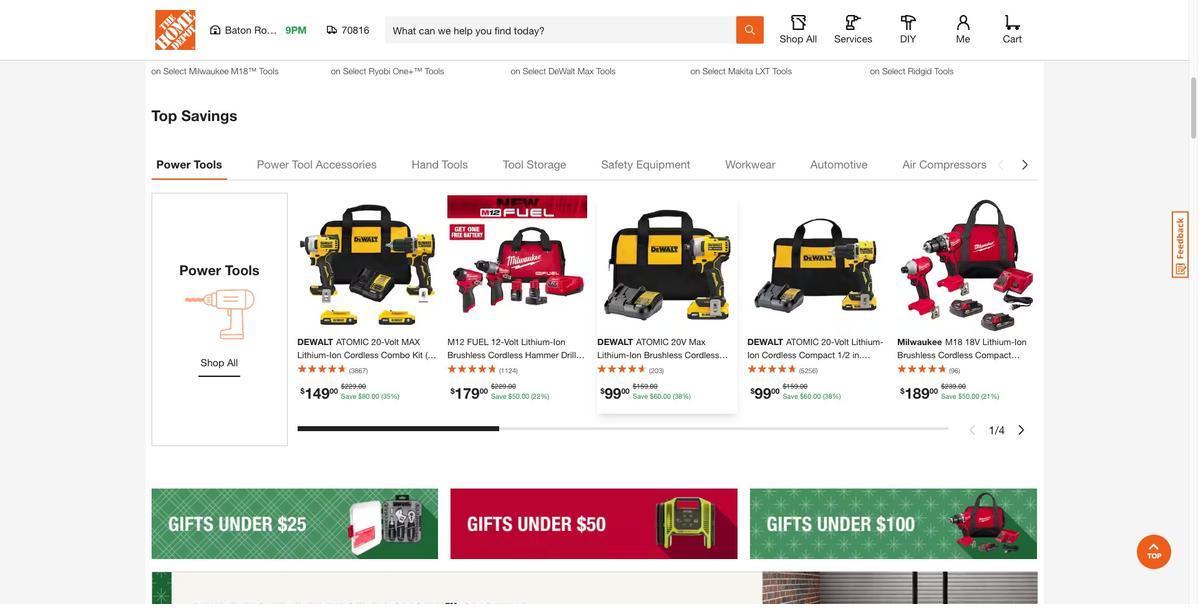 Task type: locate. For each thing, give the bounding box(es) containing it.
50 for 179
[[512, 392, 520, 400]]

0 horizontal spatial &
[[990, 157, 997, 171]]

brushless up drill/impact
[[897, 349, 936, 360]]

the home depot logo image
[[155, 10, 195, 50]]

equipment
[[636, 157, 690, 171]]

4 save from the left
[[783, 392, 798, 400]]

4 %) from the left
[[832, 392, 841, 400]]

1 horizontal spatial lithium-
[[851, 336, 884, 347]]

value up on select milwaukee m18™ tools
[[196, 46, 217, 56]]

)
[[366, 366, 368, 374], [516, 366, 518, 374], [662, 366, 664, 374], [816, 366, 818, 374], [958, 366, 960, 374]]

1 brushless from the left
[[447, 349, 486, 360]]

3 kit from the left
[[976, 362, 987, 373]]

50 inside $ 189 00 $ 239 . 00 save $ 50 . 00 ( 21 %)
[[962, 392, 970, 400]]

18v
[[965, 336, 980, 347]]

1 vertical spatial power tools
[[179, 262, 259, 278]]

229
[[345, 382, 356, 390], [495, 382, 506, 390]]

1 vertical spatial (2-
[[520, 376, 530, 386]]

5 on from the left
[[870, 65, 880, 76]]

0 horizontal spatial 99
[[605, 385, 621, 402]]

159 for ( 203 )
[[637, 382, 648, 390]]

combo down hammer
[[519, 362, 548, 373]]

1 99 from the left
[[605, 385, 621, 402]]

%) for ( 1124 )
[[541, 392, 549, 400]]

1 horizontal spatial (2-
[[989, 362, 999, 373]]

select left ridgid on the right top
[[882, 65, 905, 76]]

. down 1124
[[506, 382, 508, 390]]

to inside up to $398 value link
[[165, 46, 172, 56]]

0 horizontal spatial value
[[196, 46, 217, 56]]

) for ( 96 )
[[958, 366, 960, 374]]

1 horizontal spatial tool)
[[999, 362, 1018, 373]]

2 horizontal spatial dewalt
[[747, 336, 783, 347]]

tool left accessories
[[292, 157, 313, 171]]

select for dewalt
[[523, 65, 546, 76]]

2 38 from the left
[[825, 392, 832, 400]]

35
[[383, 392, 391, 400]]

5 ) from the left
[[958, 366, 960, 374]]

inflators
[[1000, 157, 1040, 171]]

5 save from the left
[[941, 392, 956, 400]]

0 horizontal spatial compact
[[799, 349, 835, 360]]

2 159 from the left
[[787, 382, 798, 390]]

0 horizontal spatial brushless
[[447, 349, 486, 360]]

lxt
[[756, 65, 770, 76]]

brushless
[[447, 349, 486, 360], [897, 349, 936, 360]]

2 50 from the left
[[962, 392, 970, 400]]

2 horizontal spatial lithium-
[[982, 336, 1015, 347]]

2 cordless from the left
[[762, 349, 797, 360]]

max
[[578, 65, 594, 76]]

bag down w/(2)
[[897, 389, 913, 399]]

00
[[358, 382, 366, 390], [508, 382, 516, 390], [650, 382, 658, 390], [800, 382, 808, 390], [958, 382, 966, 390], [330, 386, 338, 396], [480, 386, 488, 396], [621, 386, 630, 396], [771, 386, 780, 396], [930, 386, 938, 396], [372, 392, 379, 400], [522, 392, 529, 400], [663, 392, 671, 400], [813, 392, 821, 400], [972, 392, 979, 400]]

m18 18v lithium-ion brushless cordless compact drill/impact combo kit (2-tool) w/(2) 2.0 ah batteries, charger & bag image
[[897, 195, 1037, 335]]

1 horizontal spatial kit
[[791, 362, 801, 373]]

up
[[151, 46, 162, 56], [690, 46, 701, 56]]

/
[[995, 423, 999, 437]]

shop all button
[[778, 15, 818, 45]]

(
[[349, 366, 351, 374], [499, 366, 501, 374], [649, 366, 651, 374], [799, 366, 801, 374], [949, 366, 951, 374], [381, 392, 383, 400], [531, 392, 533, 400], [673, 392, 675, 400], [823, 392, 825, 400], [981, 392, 983, 400]]

2 60 from the left
[[804, 392, 811, 400]]

milwaukee up drill/impact
[[897, 336, 942, 347]]

lithium- up in.
[[851, 336, 884, 347]]

dewalt link for 149
[[297, 335, 437, 386]]

brushless inside m18 18v lithium-ion brushless cordless compact drill/impact combo kit (2-tool) w/(2) 2.0 ah batteries, charger & bag
[[897, 349, 936, 360]]

2 horizontal spatial cordless
[[938, 349, 973, 360]]

2 %) from the left
[[541, 392, 549, 400]]

%) for ( 203 )
[[682, 392, 691, 400]]

2 horizontal spatial ion
[[1015, 336, 1027, 347]]

select for ridgid
[[882, 65, 905, 76]]

(2- inside m18 18v lithium-ion brushless cordless compact drill/impact combo kit (2-tool) w/(2) 2.0 ah batteries, charger & bag
[[989, 362, 999, 373]]

. left 35
[[370, 392, 372, 400]]

1 lithium- from the left
[[521, 336, 553, 347]]

0 horizontal spatial bag
[[502, 376, 517, 386]]

0 horizontal spatial $ 99 00 $ 159 . 00 save $ 60 . 00 ( 38 %)
[[600, 382, 691, 402]]

5 %) from the left
[[991, 392, 999, 400]]

battery,
[[847, 362, 877, 373]]

0 vertical spatial milwaukee
[[189, 65, 229, 76]]

(2-
[[989, 362, 999, 373], [520, 376, 530, 386]]

volt up 1/2
[[834, 336, 849, 347]]

3 lithium- from the left
[[982, 336, 1015, 347]]

1 159 from the left
[[637, 382, 648, 390]]

99 for ( 5256 )
[[755, 385, 771, 402]]

1 value from the left
[[196, 46, 217, 56]]

1 %) from the left
[[391, 392, 399, 400]]

1 horizontal spatial ion
[[747, 349, 759, 360]]

cordless up driver
[[488, 349, 523, 360]]

1 vertical spatial &
[[1019, 376, 1025, 386]]

charger inside atomic 20-volt lithium- ion cordless compact 1/2 in. drill/driver kit with 2.0ah battery, charger and bag
[[747, 376, 778, 386]]

2 tool from the left
[[503, 157, 524, 171]]

combo
[[519, 362, 548, 373], [945, 362, 974, 373]]

1 horizontal spatial 99
[[755, 385, 771, 402]]

compact inside atomic 20-volt lithium- ion cordless compact 1/2 in. drill/driver kit with 2.0ah battery, charger and bag
[[799, 349, 835, 360]]

%) inside the $ 179 00 $ 229 . 00 save $ 50 . 00 ( 22 %)
[[541, 392, 549, 400]]

workwear
[[725, 157, 775, 171]]

save inside $ 189 00 $ 239 . 00 save $ 50 . 00 ( 21 %)
[[941, 392, 956, 400]]

power inside "button"
[[156, 157, 191, 171]]

. left '22'
[[520, 392, 522, 400]]

safety
[[601, 157, 633, 171]]

0 horizontal spatial charger
[[747, 376, 778, 386]]

3 select from the left
[[523, 65, 546, 76]]

volt up driver
[[504, 336, 519, 347]]

ion inside m18 18v lithium-ion brushless cordless compact drill/impact combo kit (2-tool) w/(2) 2.0 ah batteries, charger & bag
[[1015, 336, 1027, 347]]

0 horizontal spatial shop
[[201, 357, 224, 368]]

0 horizontal spatial up
[[151, 46, 162, 56]]

1 horizontal spatial tool
[[503, 157, 524, 171]]

%) for ( 96 )
[[991, 392, 999, 400]]

bag down ( 1124 ) on the left
[[502, 376, 517, 386]]

me
[[956, 32, 970, 44]]

charger up 21
[[986, 376, 1017, 386]]

3 cordless from the left
[[938, 349, 973, 360]]

kit left the w/2
[[551, 362, 561, 373]]

cordless up drill/driver
[[762, 349, 797, 360]]

select left ryobi
[[343, 65, 366, 76]]

charger down drill/driver
[[747, 376, 778, 386]]

brushless down m12
[[447, 349, 486, 360]]

to
[[165, 46, 172, 56], [704, 46, 711, 56]]

1 horizontal spatial shop
[[780, 32, 803, 44]]

all inside button
[[806, 32, 817, 44]]

cordless
[[488, 349, 523, 360], [762, 349, 797, 360], [938, 349, 973, 360]]

and up batteries
[[447, 362, 462, 373]]

0 horizontal spatial dewalt
[[297, 336, 333, 347]]

tools inside "button"
[[194, 157, 222, 171]]

1 horizontal spatial 38
[[825, 392, 832, 400]]

1 229 from the left
[[345, 382, 356, 390]]

60 down 5256
[[804, 392, 811, 400]]

drill/driver
[[747, 362, 788, 373]]

0 horizontal spatial (2-
[[520, 376, 530, 386]]

229 inside $ 149 00 $ 229 . 00 save $ 80 . 00 ( 35 %)
[[345, 382, 356, 390]]

bag inside atomic 20-volt lithium- ion cordless compact 1/2 in. drill/driver kit with 2.0ah battery, charger and bag
[[798, 376, 814, 386]]

combo inside m12 fuel 12-volt lithium-ion brushless cordless hammer drill and impact driver combo kit w/2 batteries and bag (2-tool)
[[519, 362, 548, 373]]

baton rouge 9pm
[[225, 24, 307, 36]]

bag
[[502, 376, 517, 386], [798, 376, 814, 386], [897, 389, 913, 399]]

compact
[[799, 349, 835, 360], [975, 349, 1011, 360]]

1 select from the left
[[163, 65, 187, 76]]

dewalt for 149
[[297, 336, 333, 347]]

4 ) from the left
[[816, 366, 818, 374]]

2 lithium- from the left
[[851, 336, 884, 347]]

to left $438
[[704, 46, 711, 56]]

and down drill/driver
[[781, 376, 796, 386]]

0 horizontal spatial cordless
[[488, 349, 523, 360]]

atomic 20-volt lithium-ion cordless compact 1/2 in. drill/driver kit with 2.0ah battery, charger and bag image
[[747, 195, 887, 335]]

60 for 5256
[[804, 392, 811, 400]]

power for power tools "button"
[[156, 157, 191, 171]]

on select makita lxt tools
[[690, 65, 792, 76]]

tool) up '22'
[[530, 376, 549, 386]]

cordless down m18
[[938, 349, 973, 360]]

2 combo from the left
[[945, 362, 974, 373]]

229 inside the $ 179 00 $ 229 . 00 save $ 50 . 00 ( 22 %)
[[495, 382, 506, 390]]

dewalt
[[297, 336, 333, 347], [597, 336, 633, 347], [747, 336, 783, 347]]

4 select from the left
[[702, 65, 726, 76]]

on for on select ryobi one+™ tools
[[331, 65, 341, 76]]

impact
[[464, 362, 492, 373]]

w/2
[[564, 362, 578, 373]]

ion
[[553, 336, 565, 347], [1015, 336, 1027, 347], [747, 349, 759, 360]]

gifts under $100 image
[[750, 489, 1037, 559]]

2 select from the left
[[343, 65, 366, 76]]

1 horizontal spatial to
[[704, 46, 711, 56]]

1 vertical spatial tool)
[[530, 376, 549, 386]]

%) inside $ 149 00 $ 229 . 00 save $ 80 . 00 ( 35 %)
[[391, 392, 399, 400]]

value up on select makita lxt tools
[[736, 46, 756, 56]]

bag inside m12 fuel 12-volt lithium-ion brushless cordless hammer drill and impact driver combo kit w/2 batteries and bag (2-tool)
[[502, 376, 517, 386]]

0 horizontal spatial tool)
[[530, 376, 549, 386]]

2 ) from the left
[[516, 366, 518, 374]]

1 dewalt from the left
[[297, 336, 333, 347]]

3 on from the left
[[511, 65, 520, 76]]

0 vertical spatial tool)
[[999, 362, 1018, 373]]

makita image
[[690, 0, 858, 38]]

0 horizontal spatial 229
[[345, 382, 356, 390]]

2 dewalt link from the left
[[597, 335, 737, 399]]

save
[[341, 392, 356, 400], [491, 392, 506, 400], [633, 392, 648, 400], [783, 392, 798, 400], [941, 392, 956, 400]]

0 horizontal spatial 159
[[637, 382, 648, 390]]

this is the first slide image
[[968, 425, 977, 435]]

lithium- inside m18 18v lithium-ion brushless cordless compact drill/impact combo kit (2-tool) w/(2) 2.0 ah batteries, charger & bag
[[982, 336, 1015, 347]]

& left inflators
[[990, 157, 997, 171]]

50 inside the $ 179 00 $ 229 . 00 save $ 50 . 00 ( 22 %)
[[512, 392, 520, 400]]

digital-endcap-tabs tab list
[[151, 149, 1045, 179]]

and
[[447, 362, 462, 373], [485, 376, 499, 386], [781, 376, 796, 386]]

80
[[362, 392, 370, 400]]

value for up to $398 value
[[196, 46, 217, 56]]

1 50 from the left
[[512, 392, 520, 400]]

select down up to $438 value
[[702, 65, 726, 76]]

save for ( 3867 )
[[341, 392, 356, 400]]

save inside $ 149 00 $ 229 . 00 save $ 80 . 00 ( 35 %)
[[341, 392, 356, 400]]

1 vertical spatial milwaukee
[[897, 336, 942, 347]]

) for ( 203 )
[[662, 366, 664, 374]]

power for power tool accessories button
[[257, 157, 289, 171]]

22
[[533, 392, 541, 400]]

select for makita
[[702, 65, 726, 76]]

0 horizontal spatial volt
[[504, 336, 519, 347]]

0 vertical spatial (2-
[[989, 362, 999, 373]]

1 save from the left
[[341, 392, 356, 400]]

cordless inside m12 fuel 12-volt lithium-ion brushless cordless hammer drill and impact driver combo kit w/2 batteries and bag (2-tool)
[[488, 349, 523, 360]]

2 horizontal spatial bag
[[897, 389, 913, 399]]

1 horizontal spatial brushless
[[897, 349, 936, 360]]

0 vertical spatial shop
[[780, 32, 803, 44]]

up left $438
[[690, 46, 701, 56]]

1 horizontal spatial combo
[[945, 362, 974, 373]]

%) for ( 3867 )
[[391, 392, 399, 400]]

0 horizontal spatial milwaukee
[[189, 65, 229, 76]]

bag inside m18 18v lithium-ion brushless cordless compact drill/impact combo kit (2-tool) w/(2) 2.0 ah batteries, charger & bag
[[897, 389, 913, 399]]

) for ( 5256 )
[[816, 366, 818, 374]]

up left $398
[[151, 46, 162, 56]]

power inside button
[[257, 157, 289, 171]]

2 $ 99 00 $ 159 . 00 save $ 60 . 00 ( 38 %) from the left
[[750, 382, 841, 402]]

select left the dewalt
[[523, 65, 546, 76]]

1 38 from the left
[[675, 392, 682, 400]]

save for ( 5256 )
[[783, 392, 798, 400]]

60 down '203' on the right of the page
[[654, 392, 661, 400]]

services
[[834, 32, 872, 44]]

1 dewalt link from the left
[[297, 335, 437, 386]]

on down up to $438 value
[[690, 65, 700, 76]]

0 horizontal spatial ion
[[553, 336, 565, 347]]

50 down batteries,
[[962, 392, 970, 400]]

99
[[605, 385, 621, 402], [755, 385, 771, 402]]

power
[[156, 157, 191, 171], [257, 157, 289, 171], [179, 262, 221, 278]]

2 compact from the left
[[975, 349, 1011, 360]]

( inside the $ 179 00 $ 229 . 00 save $ 50 . 00 ( 22 %)
[[531, 392, 533, 400]]

compact down 18v
[[975, 349, 1011, 360]]

1 combo from the left
[[519, 362, 548, 373]]

0 vertical spatial power tools
[[156, 157, 222, 171]]

.
[[356, 382, 358, 390], [506, 382, 508, 390], [648, 382, 650, 390], [798, 382, 800, 390], [956, 382, 958, 390], [370, 392, 372, 400], [520, 392, 522, 400], [661, 392, 663, 400], [811, 392, 813, 400], [970, 392, 972, 400]]

hand tools
[[412, 157, 468, 171]]

2 volt from the left
[[834, 336, 849, 347]]

2 value from the left
[[736, 46, 756, 56]]

$ 99 00 $ 159 . 00 save $ 60 . 00 ( 38 %) down 5256
[[750, 382, 841, 402]]

0 horizontal spatial lithium-
[[521, 336, 553, 347]]

$ 99 00 $ 159 . 00 save $ 60 . 00 ( 38 %) down '203' on the right of the page
[[600, 382, 691, 402]]

combo up batteries,
[[945, 362, 974, 373]]

1 horizontal spatial compact
[[975, 349, 1011, 360]]

& inside button
[[990, 157, 997, 171]]

kit left with
[[791, 362, 801, 373]]

1 compact from the left
[[799, 349, 835, 360]]

2 charger from the left
[[986, 376, 1017, 386]]

%) inside $ 189 00 $ 239 . 00 save $ 50 . 00 ( 21 %)
[[991, 392, 999, 400]]

up to $438 value
[[690, 46, 756, 56]]

0 horizontal spatial shop all
[[201, 357, 238, 368]]

kit
[[551, 362, 561, 373], [791, 362, 801, 373], [976, 362, 987, 373]]

tool) inside m18 18v lithium-ion brushless cordless compact drill/impact combo kit (2-tool) w/(2) 2.0 ah batteries, charger & bag
[[999, 362, 1018, 373]]

2 up from the left
[[690, 46, 701, 56]]

1 horizontal spatial bag
[[798, 376, 814, 386]]

0 horizontal spatial all
[[227, 357, 238, 368]]

0 horizontal spatial and
[[447, 362, 462, 373]]

0 horizontal spatial combo
[[519, 362, 548, 373]]

dewalt link
[[297, 335, 437, 386], [597, 335, 737, 399]]

( inside $ 149 00 $ 229 . 00 save $ 80 . 00 ( 35 %)
[[381, 392, 383, 400]]

on down services
[[870, 65, 880, 76]]

5 select from the left
[[882, 65, 905, 76]]

2 brushless from the left
[[897, 349, 936, 360]]

to for $438
[[704, 46, 711, 56]]

tool)
[[999, 362, 1018, 373], [530, 376, 549, 386]]

up to $398 value
[[151, 46, 217, 56]]

1 horizontal spatial cordless
[[762, 349, 797, 360]]

$
[[341, 382, 345, 390], [491, 382, 495, 390], [633, 382, 637, 390], [783, 382, 787, 390], [941, 382, 945, 390], [300, 386, 305, 396], [450, 386, 455, 396], [600, 386, 605, 396], [750, 386, 755, 396], [900, 386, 905, 396], [358, 392, 362, 400], [508, 392, 512, 400], [650, 392, 654, 400], [800, 392, 804, 400], [958, 392, 962, 400]]

3 save from the left
[[633, 392, 648, 400]]

milwaukee down $398
[[189, 65, 229, 76]]

4 on from the left
[[690, 65, 700, 76]]

1 kit from the left
[[551, 362, 561, 373]]

lithium- up hammer
[[521, 336, 553, 347]]

50 left '22'
[[512, 392, 520, 400]]

1 vertical spatial shop all
[[201, 357, 238, 368]]

to for $398
[[165, 46, 172, 56]]

ion inside m12 fuel 12-volt lithium-ion brushless cordless hammer drill and impact driver combo kit w/2 batteries and bag (2-tool)
[[553, 336, 565, 347]]

159
[[637, 382, 648, 390], [787, 382, 798, 390]]

ion inside atomic 20-volt lithium- ion cordless compact 1/2 in. drill/driver kit with 2.0ah battery, charger and bag
[[747, 349, 759, 360]]

air compressors & inflators
[[903, 157, 1040, 171]]

& up the next slide image
[[1019, 376, 1025, 386]]

0 horizontal spatial to
[[165, 46, 172, 56]]

ion right 18v
[[1015, 336, 1027, 347]]

and down driver
[[485, 376, 499, 386]]

0 horizontal spatial dewalt link
[[297, 335, 437, 386]]

tool) right 96
[[999, 362, 1018, 373]]

m18™
[[231, 65, 257, 76]]

2 dewalt from the left
[[597, 336, 633, 347]]

kit up batteries,
[[976, 362, 987, 373]]

on left the dewalt
[[511, 65, 520, 76]]

99 for ( 203 )
[[605, 385, 621, 402]]

1 volt from the left
[[504, 336, 519, 347]]

compact inside m18 18v lithium-ion brushless cordless compact drill/impact combo kit (2-tool) w/(2) 2.0 ah batteries, charger & bag
[[975, 349, 1011, 360]]

compact up with
[[799, 349, 835, 360]]

on
[[151, 65, 161, 76], [331, 65, 341, 76], [511, 65, 520, 76], [690, 65, 700, 76], [870, 65, 880, 76]]

select
[[163, 65, 187, 76], [343, 65, 366, 76], [523, 65, 546, 76], [702, 65, 726, 76], [882, 65, 905, 76]]

cordless inside atomic 20-volt lithium- ion cordless compact 1/2 in. drill/driver kit with 2.0ah battery, charger and bag
[[762, 349, 797, 360]]

1 horizontal spatial 50
[[962, 392, 970, 400]]

1 horizontal spatial 229
[[495, 382, 506, 390]]

ion up drill
[[553, 336, 565, 347]]

2 kit from the left
[[791, 362, 801, 373]]

1 horizontal spatial charger
[[986, 376, 1017, 386]]

1 $ 99 00 $ 159 . 00 save $ 60 . 00 ( 38 %) from the left
[[600, 382, 691, 402]]

on down up to $398 value at left top
[[151, 65, 161, 76]]

power tools
[[156, 157, 222, 171], [179, 262, 259, 278]]

. down ( 203 )
[[648, 382, 650, 390]]

0 vertical spatial all
[[806, 32, 817, 44]]

1 horizontal spatial dewalt link
[[597, 335, 737, 399]]

cordless for 99
[[762, 349, 797, 360]]

2 save from the left
[[491, 392, 506, 400]]

charger
[[747, 376, 778, 386], [986, 376, 1017, 386]]

1 horizontal spatial value
[[736, 46, 756, 56]]

1 horizontal spatial up
[[690, 46, 701, 56]]

value for up to $438 value
[[736, 46, 756, 56]]

1 horizontal spatial dewalt
[[597, 336, 633, 347]]

0 horizontal spatial tool
[[292, 157, 313, 171]]

5256
[[801, 366, 816, 374]]

0 vertical spatial shop all
[[780, 32, 817, 44]]

0 horizontal spatial 50
[[512, 392, 520, 400]]

cart link
[[999, 15, 1026, 45]]

2 229 from the left
[[495, 382, 506, 390]]

air compressors & inflators button
[[898, 149, 1045, 179]]

1 vertical spatial all
[[227, 357, 238, 368]]

1 cordless from the left
[[488, 349, 523, 360]]

0 horizontal spatial 60
[[654, 392, 661, 400]]

shop inside button
[[780, 32, 803, 44]]

3 ) from the left
[[662, 366, 664, 374]]

1 ) from the left
[[366, 366, 368, 374]]

0 horizontal spatial 38
[[675, 392, 682, 400]]

& inside m18 18v lithium-ion brushless cordless compact drill/impact combo kit (2-tool) w/(2) 2.0 ah batteries, charger & bag
[[1019, 376, 1025, 386]]

60 for 203
[[654, 392, 661, 400]]

2 horizontal spatial kit
[[976, 362, 987, 373]]

to inside up to $438 value link
[[704, 46, 711, 56]]

tool storage button
[[498, 149, 571, 179]]

1 charger from the left
[[747, 376, 778, 386]]

dewalt for 99
[[597, 336, 633, 347]]

top
[[151, 106, 177, 124]]

atomic
[[786, 336, 819, 347]]

cordless inside m18 18v lithium-ion brushless cordless compact drill/impact combo kit (2-tool) w/(2) 2.0 ah batteries, charger & bag
[[938, 349, 973, 360]]

$438
[[714, 46, 733, 56]]

1 to from the left
[[165, 46, 172, 56]]

1 horizontal spatial 159
[[787, 382, 798, 390]]

select for milwaukee
[[163, 65, 187, 76]]

lithium- inside m12 fuel 12-volt lithium-ion brushless cordless hammer drill and impact driver combo kit w/2 batteries and bag (2-tool)
[[521, 336, 553, 347]]

drill/impact
[[897, 362, 942, 373]]

0 horizontal spatial kit
[[551, 362, 561, 373]]

2 to from the left
[[704, 46, 711, 56]]

1 horizontal spatial volt
[[834, 336, 849, 347]]

70816
[[342, 24, 369, 36]]

1 up from the left
[[151, 46, 162, 56]]

bag down ( 5256 )
[[798, 376, 814, 386]]

ah
[[933, 376, 944, 386]]

1 on from the left
[[151, 65, 161, 76]]

1 horizontal spatial &
[[1019, 376, 1025, 386]]

tool left the storage at the left of page
[[503, 157, 524, 171]]

power tools button
[[151, 149, 227, 179]]

on for on select milwaukee m18™ tools
[[151, 65, 161, 76]]

on down 70816 button
[[331, 65, 341, 76]]

( 5256 )
[[799, 366, 818, 374]]

70816 button
[[327, 24, 370, 36]]

1 horizontal spatial milwaukee
[[897, 336, 942, 347]]

on for on select dewalt max tools
[[511, 65, 520, 76]]

to left $398
[[165, 46, 172, 56]]

2 on from the left
[[331, 65, 341, 76]]

dewalt link for 99
[[597, 335, 737, 399]]

1 60 from the left
[[654, 392, 661, 400]]

volt inside m12 fuel 12-volt lithium-ion brushless cordless hammer drill and impact driver combo kit w/2 batteries and bag (2-tool)
[[504, 336, 519, 347]]

up to $438 value link
[[690, 45, 858, 58]]

2 horizontal spatial and
[[781, 376, 796, 386]]

1 horizontal spatial shop all
[[780, 32, 817, 44]]

save inside the $ 179 00 $ 229 . 00 save $ 50 . 00 ( 22 %)
[[491, 392, 506, 400]]

$ 99 00 $ 159 . 00 save $ 60 . 00 ( 38 %) for ( 5256 )
[[750, 382, 841, 402]]

1 horizontal spatial $ 99 00 $ 159 . 00 save $ 60 . 00 ( 38 %)
[[750, 382, 841, 402]]

0 vertical spatial &
[[990, 157, 997, 171]]

3 %) from the left
[[682, 392, 691, 400]]

top savings
[[151, 106, 237, 124]]

1 horizontal spatial 60
[[804, 392, 811, 400]]

2 99 from the left
[[755, 385, 771, 402]]

on for on select makita lxt tools
[[690, 65, 700, 76]]

229 down 1124
[[495, 382, 506, 390]]

lithium- right 18v
[[982, 336, 1015, 347]]

atomic 20-volt max lithium-ion cordless combo kit (2-tool) with (2) 2.0ah batteries, charger and bag image
[[297, 195, 437, 335]]

1 horizontal spatial all
[[806, 32, 817, 44]]

ion up drill/driver
[[747, 349, 759, 360]]

brushless inside m12 fuel 12-volt lithium-ion brushless cordless hammer drill and impact driver combo kit w/2 batteries and bag (2-tool)
[[447, 349, 486, 360]]

229 down ( 3867 )
[[345, 382, 356, 390]]

select down up to $398 value at left top
[[163, 65, 187, 76]]



Task type: describe. For each thing, give the bounding box(es) containing it.
4
[[999, 423, 1005, 437]]

dewalt
[[548, 65, 575, 76]]

m18 18v lithium-ion brushless cordless compact drill/impact combo kit (2-tool) w/(2) 2.0 ah batteries, charger & bag
[[897, 336, 1027, 399]]

select for ryobi
[[343, 65, 366, 76]]

fuel
[[467, 336, 489, 347]]

on select milwaukee m18™ tools
[[151, 65, 279, 76]]

compact for 99
[[799, 349, 835, 360]]

1 horizontal spatial and
[[485, 376, 499, 386]]

$ 149 00 $ 229 . 00 save $ 80 . 00 ( 35 %)
[[300, 382, 399, 402]]

kit inside atomic 20-volt lithium- ion cordless compact 1/2 in. drill/driver kit with 2.0ah battery, charger and bag
[[791, 362, 801, 373]]

power tools inside "button"
[[156, 157, 222, 171]]

kit inside m18 18v lithium-ion brushless cordless compact drill/impact combo kit (2-tool) w/(2) 2.0 ah batteries, charger & bag
[[976, 362, 987, 373]]

12-
[[491, 336, 504, 347]]

and inside atomic 20-volt lithium- ion cordless compact 1/2 in. drill/driver kit with 2.0ah battery, charger and bag
[[781, 376, 796, 386]]

. down 5256
[[811, 392, 813, 400]]

on select dewalt max tools
[[511, 65, 616, 76]]

lithium- inside atomic 20-volt lithium- ion cordless compact 1/2 in. drill/driver kit with 2.0ah battery, charger and bag
[[851, 336, 884, 347]]

shop all link
[[198, 350, 241, 377]]

( 96 )
[[949, 366, 960, 374]]

179
[[455, 385, 480, 402]]

safety equipment button
[[596, 149, 695, 179]]

ridgid
[[908, 65, 932, 76]]

dewalt image
[[511, 0, 678, 38]]

2.0ah
[[822, 362, 845, 373]]

save for ( 1124 )
[[491, 392, 506, 400]]

hand
[[412, 157, 439, 171]]

hammer
[[525, 349, 559, 360]]

229 for 179
[[495, 382, 506, 390]]

diy
[[900, 32, 916, 44]]

power tool accessories
[[257, 157, 377, 171]]

diy button
[[888, 15, 928, 45]]

1124
[[501, 366, 516, 374]]

( 1124 )
[[499, 366, 518, 374]]

1 vertical spatial shop
[[201, 357, 224, 368]]

1
[[989, 423, 995, 437]]

in.
[[853, 349, 862, 360]]

services button
[[833, 15, 873, 45]]

combo inside m18 18v lithium-ion brushless cordless compact drill/impact combo kit (2-tool) w/(2) 2.0 ah batteries, charger & bag
[[945, 362, 974, 373]]

$398
[[175, 46, 194, 56]]

. down ( 96 )
[[956, 382, 958, 390]]

21
[[983, 392, 991, 400]]

1/2
[[837, 349, 850, 360]]

on for on select ridgid tools
[[870, 65, 880, 76]]

up for up to $438 value
[[690, 46, 701, 56]]

m12
[[447, 336, 465, 347]]

me button
[[943, 15, 983, 45]]

compressors
[[919, 157, 987, 171]]

m18
[[945, 336, 963, 347]]

cart
[[1003, 32, 1022, 44]]

kit inside m12 fuel 12-volt lithium-ion brushless cordless hammer drill and impact driver combo kit w/2 batteries and bag (2-tool)
[[551, 362, 561, 373]]

baton
[[225, 24, 252, 36]]

savings
[[181, 106, 237, 124]]

. left 21
[[970, 392, 972, 400]]

safety equipment
[[601, 157, 690, 171]]

on select ryobi one+™ tools
[[331, 65, 444, 76]]

) for ( 3867 )
[[366, 366, 368, 374]]

save for ( 203 )
[[633, 392, 648, 400]]

scroll button right image
[[1020, 159, 1030, 169]]

$ 179 00 $ 229 . 00 save $ 50 . 00 ( 22 %)
[[450, 382, 549, 402]]

$ 99 00 $ 159 . 00 save $ 60 . 00 ( 38 %) for ( 203 )
[[600, 382, 691, 402]]

(2- inside m12 fuel 12-volt lithium-ion brushless cordless hammer drill and impact driver combo kit w/2 batteries and bag (2-tool)
[[520, 376, 530, 386]]

ryobi image
[[331, 0, 498, 38]]

workwear button
[[720, 149, 780, 179]]

38 for ( 203 )
[[675, 392, 682, 400]]

gifts under $25 image
[[151, 489, 438, 559]]

( 203 )
[[649, 366, 664, 374]]

rouge
[[254, 24, 284, 36]]

159 for ( 5256 )
[[787, 382, 798, 390]]

( inside $ 189 00 $ 239 . 00 save $ 50 . 00 ( 21 %)
[[981, 392, 983, 400]]

volt inside atomic 20-volt lithium- ion cordless compact 1/2 in. drill/driver kit with 2.0ah battery, charger and bag
[[834, 336, 849, 347]]

milwaukee image
[[151, 0, 319, 38]]

9pm
[[285, 24, 307, 36]]

build your perfect packout™ system. mix & match 75+ products using the interactive stack builder. image
[[151, 572, 1037, 604]]

. down ( 5256 )
[[798, 382, 800, 390]]

tools inside button
[[442, 157, 468, 171]]

up for up to $398 value
[[151, 46, 162, 56]]

accessories
[[316, 157, 377, 171]]

What can we help you find today? search field
[[393, 17, 735, 43]]

automotive
[[810, 157, 868, 171]]

38 for ( 5256 )
[[825, 392, 832, 400]]

air
[[903, 157, 916, 171]]

gifts under $50 image
[[451, 489, 738, 559]]

automotive button
[[805, 149, 873, 179]]

. down '203' on the right of the page
[[661, 392, 663, 400]]

on select ridgid tools
[[870, 65, 954, 76]]

( 3867 )
[[349, 366, 368, 374]]

bag for driver
[[502, 376, 517, 386]]

. down ( 3867 )
[[356, 382, 358, 390]]

1 tool from the left
[[292, 157, 313, 171]]

atomic 20v max lithium-ion brushless cordless compact 1/4 in. impact driver kit with 2.0ah battery, charger and bag image
[[597, 195, 737, 335]]

w/(2)
[[897, 376, 916, 386]]

one+™
[[393, 65, 422, 76]]

save for ( 96 )
[[941, 392, 956, 400]]

ryobi
[[369, 65, 390, 76]]

hand tools button
[[407, 149, 473, 179]]

50 for 189
[[962, 392, 970, 400]]

compact for 189
[[975, 349, 1011, 360]]

cordless for 189
[[938, 349, 973, 360]]

m12 fuel 12-volt lithium-ion brushless cordless hammer drill and impact driver combo kit w/2 batteries and bag (2-tool)
[[447, 336, 578, 386]]

bag for w/(2)
[[897, 389, 913, 399]]

239
[[945, 382, 956, 390]]

%) for ( 5256 )
[[832, 392, 841, 400]]

up to $398 value link
[[151, 45, 319, 58]]

shop all inside button
[[780, 32, 817, 44]]

drill
[[561, 349, 576, 360]]

149
[[305, 385, 330, 402]]

3 dewalt from the left
[[747, 336, 783, 347]]

3867
[[351, 366, 366, 374]]

batteries,
[[946, 376, 983, 386]]

atomic 20-volt lithium- ion cordless compact 1/2 in. drill/driver kit with 2.0ah battery, charger and bag
[[747, 336, 884, 386]]

driver
[[494, 362, 517, 373]]

makita
[[728, 65, 753, 76]]

power tool accessories button
[[252, 149, 382, 179]]

ridgid image
[[870, 0, 1037, 38]]

96
[[951, 366, 958, 374]]

tool) inside m12 fuel 12-volt lithium-ion brushless cordless hammer drill and impact driver combo kit w/2 batteries and bag (2-tool)
[[530, 376, 549, 386]]

) for ( 1124 )
[[516, 366, 518, 374]]

m12 fuel 12-volt lithium-ion brushless cordless hammer drill and impact driver combo kit w/2 batteries and bag (2-tool) link
[[447, 335, 587, 386]]

charger inside m18 18v lithium-ion brushless cordless compact drill/impact combo kit (2-tool) w/(2) 2.0 ah batteries, charger & bag
[[986, 376, 1017, 386]]

m12 fuel 12-volt lithium-ion brushless cordless hammer drill and impact driver combo kit w/2 batteries and bag (2-tool) image
[[447, 195, 587, 335]]

229 for 149
[[345, 382, 356, 390]]

with
[[803, 362, 820, 373]]

2.0
[[919, 376, 931, 386]]

feedback link image
[[1172, 211, 1189, 278]]

next slide image
[[1016, 425, 1026, 435]]

batteries
[[447, 376, 482, 386]]

storage
[[527, 157, 566, 171]]

$ 189 00 $ 239 . 00 save $ 50 . 00 ( 21 %)
[[900, 382, 999, 402]]

20-
[[821, 336, 834, 347]]

1 / 4
[[989, 423, 1005, 437]]



Task type: vqa. For each thing, say whether or not it's contained in the screenshot.
7
no



